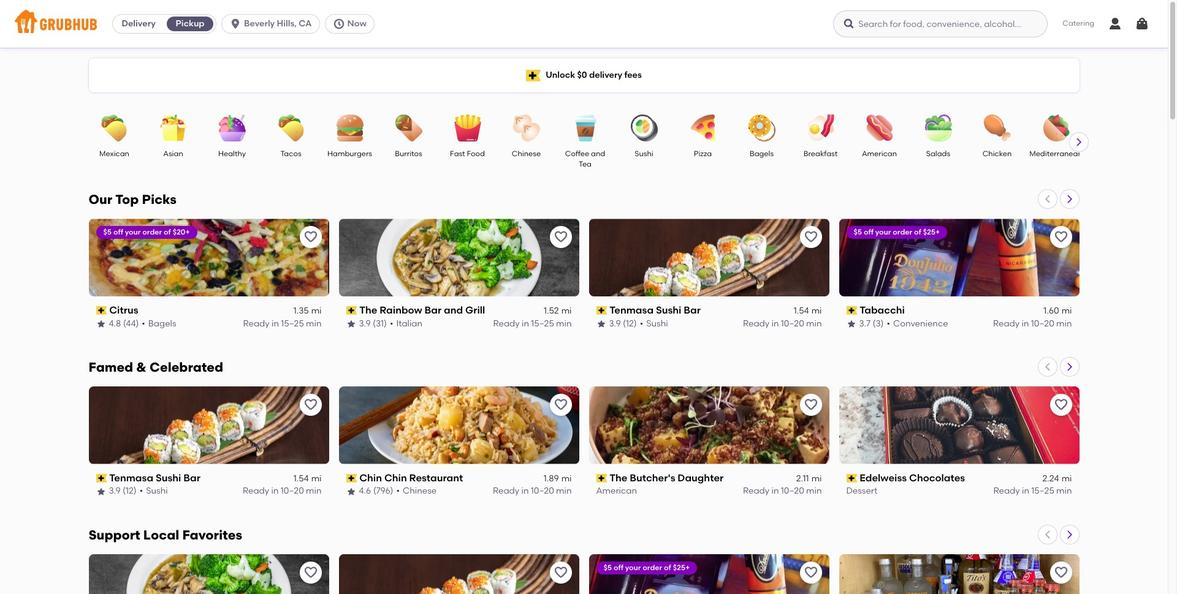 Task type: vqa. For each thing, say whether or not it's contained in the screenshot.
subscription pass icon related to Edelweiss Chocolates
yes



Task type: locate. For each thing, give the bounding box(es) containing it.
bagels right (44)
[[148, 319, 176, 329]]

4.6 (796)
[[359, 487, 393, 497]]

chinese
[[512, 150, 541, 158], [403, 487, 437, 497]]

subscription pass image up dessert on the right bottom
[[847, 475, 857, 483]]

1.54 mi
[[794, 306, 822, 317], [294, 474, 322, 485]]

0 vertical spatial tenmasa sushi bar
[[610, 305, 701, 316]]

(12)
[[623, 319, 637, 329], [123, 487, 137, 497]]

2 horizontal spatial order
[[893, 228, 913, 237]]

chin chin restaurant
[[359, 473, 463, 484]]

subscription pass image left citrus
[[96, 307, 107, 315]]

chin up (796)
[[384, 473, 407, 484]]

0 vertical spatial $25+
[[923, 228, 940, 237]]

1 horizontal spatial the
[[610, 473, 628, 484]]

10–20 for chin chin restaurant logo
[[531, 487, 554, 497]]

and
[[591, 150, 605, 158], [444, 305, 463, 316]]

0 horizontal spatial bar
[[184, 473, 201, 484]]

ready in 15–25 min down 2.24
[[994, 487, 1072, 497]]

chin
[[359, 473, 382, 484], [384, 473, 407, 484]]

ready in 15–25 min for edelweiss chocolates
[[994, 487, 1072, 497]]

0 vertical spatial caret left icon image
[[1043, 194, 1053, 204]]

1 vertical spatial 1.54
[[294, 474, 309, 485]]

0 horizontal spatial bagels
[[148, 319, 176, 329]]

bagels
[[750, 150, 774, 158], [148, 319, 176, 329]]

2 vertical spatial caret left icon image
[[1043, 530, 1053, 540]]

tenmasa sushi bar for subscription pass icon corresponding to tenmasa sushi bar
[[610, 305, 701, 316]]

15–25 down 1.35
[[281, 319, 304, 329]]

caret right icon image up mediterranean
[[1074, 137, 1084, 147]]

0 horizontal spatial tenmasa sushi bar
[[109, 473, 201, 484]]

butcher's
[[630, 473, 676, 484]]

catering
[[1063, 19, 1095, 28]]

2 horizontal spatial bar
[[684, 305, 701, 316]]

top
[[115, 192, 139, 207]]

of for tabacchi
[[914, 228, 922, 237]]

1 vertical spatial american
[[596, 487, 637, 497]]

svg image inside beverly hills, ca button
[[229, 18, 242, 30]]

american image
[[858, 115, 901, 142]]

0 horizontal spatial (12)
[[123, 487, 137, 497]]

1 horizontal spatial and
[[591, 150, 605, 158]]

1 vertical spatial the
[[610, 473, 628, 484]]

subscription pass image left tabacchi
[[847, 307, 857, 315]]

american down butcher's
[[596, 487, 637, 497]]

$5 for citrus
[[103, 228, 112, 237]]

sushi image
[[623, 115, 666, 142]]

mi for subscription pass image for tabacchi
[[1062, 306, 1072, 317]]

1 horizontal spatial bar
[[425, 305, 442, 316]]

the left butcher's
[[610, 473, 628, 484]]

chocolates
[[910, 473, 965, 484]]

caret right icon image down mediterranean
[[1065, 194, 1075, 204]]

svg image
[[843, 18, 856, 30]]

0 horizontal spatial $5 off your order of $25+
[[604, 564, 690, 573]]

save this restaurant image for the rightmost the rainbow bar and grill logo
[[554, 230, 568, 245]]

the rainbow bar and grill logo image
[[339, 219, 579, 297], [89, 555, 329, 595]]

0 vertical spatial 3.9 (12)
[[609, 319, 637, 329]]

1 horizontal spatial order
[[643, 564, 662, 573]]

ready for subscription pass icon associated with edelweiss chocolates
[[994, 487, 1020, 497]]

0 horizontal spatial $25+
[[673, 564, 690, 573]]

the rainbow bar and grill
[[359, 305, 485, 316]]

grubhub plus flag logo image
[[526, 70, 541, 81]]

subscription pass image right 1.89 mi in the bottom of the page
[[596, 475, 607, 483]]

0 horizontal spatial off
[[113, 228, 123, 237]]

1 vertical spatial tabacchi logo image
[[589, 555, 829, 595]]

ready in 10–20 min
[[743, 319, 822, 329], [994, 319, 1072, 329], [243, 487, 322, 497], [493, 487, 572, 497], [743, 487, 822, 497]]

•
[[142, 319, 145, 329], [390, 319, 393, 329], [640, 319, 644, 329], [887, 319, 891, 329], [140, 487, 143, 497], [396, 487, 400, 497]]

caret left icon image down 1.60
[[1043, 362, 1053, 372]]

burritos image
[[387, 115, 430, 142]]

bagels image
[[741, 115, 783, 142]]

$5
[[103, 228, 112, 237], [854, 228, 862, 237], [604, 564, 612, 573]]

beverly hills, ca button
[[221, 14, 325, 34]]

1 horizontal spatial ready in 15–25 min
[[493, 319, 572, 329]]

the rainbow bar and grill logo image down the favorites at the bottom
[[89, 555, 329, 595]]

min
[[306, 319, 322, 329], [556, 319, 572, 329], [807, 319, 822, 329], [1057, 319, 1072, 329], [306, 487, 322, 497], [556, 487, 572, 497], [807, 487, 822, 497], [1057, 487, 1072, 497]]

american down american image
[[862, 150, 897, 158]]

of for citrus
[[164, 228, 171, 237]]

svg image
[[1108, 17, 1123, 31], [1135, 17, 1150, 31], [229, 18, 242, 30], [333, 18, 345, 30]]

1 vertical spatial the rainbow bar and grill logo image
[[89, 555, 329, 595]]

subscription pass image left chin chin restaurant
[[346, 475, 357, 483]]

2 horizontal spatial ready in 15–25 min
[[994, 487, 1072, 497]]

save this restaurant button
[[300, 226, 322, 248], [550, 226, 572, 248], [800, 226, 822, 248], [1050, 226, 1072, 248], [300, 394, 322, 416], [550, 394, 572, 416], [800, 394, 822, 416], [1050, 394, 1072, 416], [300, 562, 322, 584], [550, 562, 572, 584], [800, 562, 822, 584], [1050, 562, 1072, 584]]

2.11 mi
[[796, 474, 822, 485]]

15–25 for edelweiss chocolates
[[1032, 487, 1055, 497]]

1 vertical spatial bagels
[[148, 319, 176, 329]]

unlock
[[546, 70, 575, 80]]

0 horizontal spatial tenmasa sushi bar logo image
[[89, 387, 329, 465]]

0 horizontal spatial ready in 15–25 min
[[243, 319, 322, 329]]

1 horizontal spatial tenmasa sushi bar
[[610, 305, 701, 316]]

0 horizontal spatial and
[[444, 305, 463, 316]]

0 vertical spatial the
[[359, 305, 377, 316]]

caret left icon image
[[1043, 194, 1053, 204], [1043, 362, 1053, 372], [1043, 530, 1053, 540]]

0 horizontal spatial chin
[[359, 473, 382, 484]]

min down 1.89 mi in the bottom of the page
[[556, 487, 572, 497]]

breakfast image
[[799, 115, 842, 142]]

tenmasa sushi bar logo image for subscription pass image related to tenmasa sushi bar
[[89, 387, 329, 465]]

sunset strip liquor logo image
[[839, 555, 1080, 595]]

american
[[862, 150, 897, 158], [596, 487, 637, 497]]

caret left icon image down mediterranean
[[1043, 194, 1053, 204]]

1.89
[[544, 474, 559, 485]]

1 vertical spatial (12)
[[123, 487, 137, 497]]

2 horizontal spatial tenmasa sushi bar logo image
[[589, 219, 829, 297]]

1.54
[[794, 306, 809, 317], [294, 474, 309, 485]]

4.8
[[109, 319, 121, 329]]

0 horizontal spatial american
[[596, 487, 637, 497]]

0 vertical spatial • sushi
[[640, 319, 668, 329]]

0 horizontal spatial tabacchi logo image
[[589, 555, 829, 595]]

in for the butcher's daughter logo
[[772, 487, 779, 497]]

ready for subscription pass icon corresponding to tenmasa sushi bar
[[743, 319, 770, 329]]

1 horizontal spatial american
[[862, 150, 897, 158]]

0 horizontal spatial tenmasa
[[109, 473, 153, 484]]

• sushi
[[640, 319, 668, 329], [140, 487, 168, 497]]

1 vertical spatial • sushi
[[140, 487, 168, 497]]

1 horizontal spatial 15–25
[[531, 319, 554, 329]]

beverly
[[244, 18, 275, 29]]

tenmasa sushi bar logo image
[[589, 219, 829, 297], [89, 387, 329, 465], [339, 555, 579, 595]]

tenmasa sushi bar logo image for subscription pass icon corresponding to tenmasa sushi bar
[[589, 219, 829, 297]]

mi for subscription pass image related to tenmasa sushi bar
[[311, 474, 322, 485]]

unlock $0 delivery fees
[[546, 70, 642, 80]]

beverly hills, ca
[[244, 18, 312, 29]]

1 horizontal spatial of
[[664, 564, 671, 573]]

0 vertical spatial 1.54 mi
[[794, 306, 822, 317]]

3 caret left icon image from the top
[[1043, 530, 1053, 540]]

grill
[[466, 305, 485, 316]]

min down 1.60 mi
[[1057, 319, 1072, 329]]

caret right icon image
[[1074, 137, 1084, 147], [1065, 194, 1075, 204], [1065, 362, 1075, 372], [1065, 530, 1075, 540]]

sushi
[[635, 150, 654, 158], [656, 305, 682, 316], [647, 319, 668, 329], [156, 473, 181, 484], [146, 487, 168, 497]]

pickup
[[176, 18, 205, 29]]

0 horizontal spatial the
[[359, 305, 377, 316]]

1 vertical spatial caret left icon image
[[1043, 362, 1053, 372]]

ready in 15–25 min down 1.52 at the left
[[493, 319, 572, 329]]

1 vertical spatial tenmasa
[[109, 473, 153, 484]]

bagels down bagels image
[[750, 150, 774, 158]]

0 vertical spatial $5 off your order of $25+
[[854, 228, 940, 237]]

0 vertical spatial chinese
[[512, 150, 541, 158]]

mi for subscription pass image associated with the rainbow bar and grill
[[562, 306, 572, 317]]

1 horizontal spatial tabacchi logo image
[[839, 219, 1080, 297]]

min down 1.35 mi on the left of page
[[306, 319, 322, 329]]

chicken image
[[976, 115, 1019, 142]]

the rainbow bar and grill logo image up grill
[[339, 219, 579, 297]]

tabacchi logo image
[[839, 219, 1080, 297], [589, 555, 829, 595]]

subscription pass image for edelweiss chocolates
[[847, 475, 857, 483]]

and left grill
[[444, 305, 463, 316]]

0 horizontal spatial 1.54 mi
[[294, 474, 322, 485]]

1 vertical spatial tenmasa sushi bar logo image
[[89, 387, 329, 465]]

hamburgers
[[327, 150, 372, 158]]

tacos image
[[270, 115, 312, 142]]

catering button
[[1054, 10, 1103, 38]]

chinese down chin chin restaurant
[[403, 487, 437, 497]]

1.52
[[544, 306, 559, 317]]

of
[[164, 228, 171, 237], [914, 228, 922, 237], [664, 564, 671, 573]]

mi for the butcher's daughter subscription pass icon
[[812, 474, 822, 485]]

subscription pass image for tenmasa sushi bar
[[96, 475, 107, 483]]

0 vertical spatial american
[[862, 150, 897, 158]]

1 caret left icon image from the top
[[1043, 194, 1053, 204]]

ready in 10–20 min for subscription pass image related to tenmasa sushi bar
[[243, 487, 322, 497]]

chin up 4.6 (796)
[[359, 473, 382, 484]]

tenmasa
[[610, 305, 654, 316], [109, 473, 153, 484]]

the for the butcher's daughter
[[610, 473, 628, 484]]

2 caret left icon image from the top
[[1043, 362, 1053, 372]]

off for tabacchi
[[864, 228, 874, 237]]

the up 3.9 (31)
[[359, 305, 377, 316]]

save this restaurant image
[[303, 230, 318, 245], [804, 230, 818, 245], [1054, 230, 1069, 245], [303, 398, 318, 413], [804, 398, 818, 413], [804, 566, 818, 581]]

2 vertical spatial tenmasa sushi bar logo image
[[339, 555, 579, 595]]

0 horizontal spatial 15–25
[[281, 319, 304, 329]]

• convenience
[[887, 319, 949, 329]]

save this restaurant image for chin chin restaurant logo
[[554, 398, 568, 413]]

$25+
[[923, 228, 940, 237], [673, 564, 690, 573]]

food
[[467, 150, 485, 158]]

the
[[359, 305, 377, 316], [610, 473, 628, 484]]

0 horizontal spatial the rainbow bar and grill logo image
[[89, 555, 329, 595]]

edelweiss chocolates logo image
[[839, 387, 1080, 465]]

citrus
[[109, 305, 138, 316]]

star icon image
[[96, 319, 106, 329], [346, 319, 356, 329], [596, 319, 606, 329], [847, 319, 856, 329], [96, 487, 106, 497], [346, 487, 356, 497]]

1 vertical spatial $5 off your order of $25+
[[604, 564, 690, 573]]

0 vertical spatial tenmasa
[[610, 305, 654, 316]]

15–25 down 2.24
[[1032, 487, 1055, 497]]

0 vertical spatial the rainbow bar and grill logo image
[[339, 219, 579, 297]]

caret left icon image for our top picks
[[1043, 194, 1053, 204]]

order
[[143, 228, 162, 237], [893, 228, 913, 237], [643, 564, 662, 573]]

chin chin restaurant logo image
[[339, 387, 579, 465]]

min down 2.11 mi
[[807, 487, 822, 497]]

2 horizontal spatial $5
[[854, 228, 862, 237]]

0 horizontal spatial 1.54
[[294, 474, 309, 485]]

0 horizontal spatial order
[[143, 228, 162, 237]]

ready in 15–25 min for citrus
[[243, 319, 322, 329]]

1 horizontal spatial chinese
[[512, 150, 541, 158]]

1 horizontal spatial 1.54 mi
[[794, 306, 822, 317]]

1 vertical spatial 1.54 mi
[[294, 474, 322, 485]]

picks
[[142, 192, 177, 207]]

1 horizontal spatial bagels
[[750, 150, 774, 158]]

subscription pass image
[[596, 307, 607, 315], [346, 475, 357, 483], [596, 475, 607, 483], [847, 475, 857, 483]]

subscription pass image right 1.35 mi on the left of page
[[346, 307, 357, 315]]

delivery
[[122, 18, 156, 29]]

and up tea
[[591, 150, 605, 158]]

min for citrus logo
[[306, 319, 322, 329]]

caret right icon image for picks
[[1065, 194, 1075, 204]]

2.24
[[1043, 474, 1060, 485]]

1 chin from the left
[[359, 473, 382, 484]]

0 vertical spatial 1.54
[[794, 306, 809, 317]]

off
[[113, 228, 123, 237], [864, 228, 874, 237], [614, 564, 624, 573]]

ready in 15–25 min down 1.35
[[243, 319, 322, 329]]

ready for subscription pass image for tabacchi
[[994, 319, 1020, 329]]

mexican image
[[93, 115, 136, 142]]

1 horizontal spatial (12)
[[623, 319, 637, 329]]

15–25 for the rainbow bar and grill
[[531, 319, 554, 329]]

1 horizontal spatial off
[[614, 564, 624, 573]]

restaurant
[[409, 473, 463, 484]]

1 horizontal spatial 1.54
[[794, 306, 809, 317]]

0 horizontal spatial $5
[[103, 228, 112, 237]]

main navigation navigation
[[0, 0, 1168, 48]]

0 horizontal spatial of
[[164, 228, 171, 237]]

fast
[[450, 150, 465, 158]]

0 vertical spatial and
[[591, 150, 605, 158]]

mi for subscription pass icon corresponding to tenmasa sushi bar
[[812, 306, 822, 317]]

chinese down chinese image in the left top of the page
[[512, 150, 541, 158]]

save this restaurant image
[[554, 230, 568, 245], [554, 398, 568, 413], [1054, 398, 1069, 413], [303, 566, 318, 581], [554, 566, 568, 581], [1054, 566, 1069, 581]]

1.60 mi
[[1044, 306, 1072, 317]]

mi
[[311, 306, 322, 317], [562, 306, 572, 317], [812, 306, 822, 317], [1062, 306, 1072, 317], [311, 474, 322, 485], [562, 474, 572, 485], [812, 474, 822, 485], [1062, 474, 1072, 485]]

2 horizontal spatial of
[[914, 228, 922, 237]]

$5 off your order of $25+
[[854, 228, 940, 237], [604, 564, 690, 573]]

subscription pass image for citrus
[[96, 307, 107, 315]]

1 horizontal spatial $5 off your order of $25+
[[854, 228, 940, 237]]

1 horizontal spatial 3.9 (12)
[[609, 319, 637, 329]]

fast food
[[450, 150, 485, 158]]

0 vertical spatial bagels
[[750, 150, 774, 158]]

save this restaurant image for bottom the rainbow bar and grill logo
[[303, 566, 318, 581]]

0 vertical spatial (12)
[[623, 319, 637, 329]]

subscription pass image right 1.52 mi
[[596, 307, 607, 315]]

0 vertical spatial tenmasa sushi bar logo image
[[589, 219, 829, 297]]

4.6
[[359, 487, 371, 497]]

your for citrus
[[125, 228, 141, 237]]

caret left icon image down 2.24
[[1043, 530, 1053, 540]]

caret right icon image down 1.60 mi
[[1065, 362, 1075, 372]]

1 horizontal spatial tenmasa sushi bar logo image
[[339, 555, 579, 595]]

subscription pass image
[[96, 307, 107, 315], [346, 307, 357, 315], [847, 307, 857, 315], [96, 475, 107, 483]]

caret right icon image for celebrated
[[1065, 362, 1075, 372]]

2 horizontal spatial your
[[876, 228, 891, 237]]

support
[[89, 528, 140, 543]]

in for citrus logo
[[272, 319, 279, 329]]

dessert
[[847, 487, 878, 497]]

0 horizontal spatial • sushi
[[140, 487, 168, 497]]

2.11
[[796, 474, 809, 485]]

ready in 15–25 min
[[243, 319, 322, 329], [493, 319, 572, 329], [994, 487, 1072, 497]]

2 horizontal spatial off
[[864, 228, 874, 237]]

min down 2.24 mi
[[1057, 487, 1072, 497]]

the for the rainbow bar and grill
[[359, 305, 377, 316]]

1 vertical spatial chinese
[[403, 487, 437, 497]]

the butcher's daughter
[[610, 473, 724, 484]]

0 horizontal spatial your
[[125, 228, 141, 237]]

order for citrus
[[143, 228, 162, 237]]

caret right icon image down 2.24 mi
[[1065, 530, 1075, 540]]

your
[[125, 228, 141, 237], [876, 228, 891, 237], [625, 564, 641, 573]]

chicken
[[983, 150, 1012, 158]]

1 horizontal spatial $5
[[604, 564, 612, 573]]

min down 1.52 mi
[[556, 319, 572, 329]]

1 horizontal spatial chin
[[384, 473, 407, 484]]

subscription pass image up support on the bottom left
[[96, 475, 107, 483]]

10–20
[[781, 319, 804, 329], [1031, 319, 1055, 329], [281, 487, 304, 497], [531, 487, 554, 497], [781, 487, 804, 497]]

save this restaurant image for edelweiss chocolates logo
[[1054, 398, 1069, 413]]

caret right icon image for favorites
[[1065, 530, 1075, 540]]

1 vertical spatial tenmasa sushi bar
[[109, 473, 201, 484]]

15–25 down 1.52 at the left
[[531, 319, 554, 329]]

off for citrus
[[113, 228, 123, 237]]



Task type: describe. For each thing, give the bounding box(es) containing it.
svg image inside now button
[[333, 18, 345, 30]]

mediterranean image
[[1035, 115, 1078, 142]]

order for tabacchi
[[893, 228, 913, 237]]

ca
[[299, 18, 312, 29]]

hamburgers image
[[328, 115, 371, 142]]

$5 off your order of $25+ for left tabacchi logo
[[604, 564, 690, 573]]

1.60
[[1044, 306, 1060, 317]]

1 vertical spatial $25+
[[673, 564, 690, 573]]

the butcher's daughter logo image
[[589, 387, 829, 465]]

min for the rightmost the rainbow bar and grill logo
[[556, 319, 572, 329]]

in for chin chin restaurant logo
[[522, 487, 529, 497]]

now
[[347, 18, 367, 29]]

ready for chin chin restaurant's subscription pass icon
[[493, 487, 520, 497]]

now button
[[325, 14, 380, 34]]

1.35 mi
[[294, 306, 322, 317]]

(44)
[[123, 319, 139, 329]]

min for the butcher's daughter logo
[[807, 487, 822, 497]]

convenience
[[894, 319, 949, 329]]

your for tabacchi
[[876, 228, 891, 237]]

pickup button
[[164, 14, 216, 34]]

rainbow
[[380, 305, 422, 316]]

2 horizontal spatial 3.9
[[609, 319, 621, 329]]

1 vertical spatial and
[[444, 305, 463, 316]]

1 horizontal spatial $25+
[[923, 228, 940, 237]]

edelweiss
[[860, 473, 907, 484]]

1.35
[[294, 306, 309, 317]]

edelweiss chocolates
[[860, 473, 965, 484]]

our
[[89, 192, 112, 207]]

delivery
[[589, 70, 623, 80]]

• bagels
[[142, 319, 176, 329]]

favorites
[[182, 528, 242, 543]]

mediterranean
[[1030, 150, 1083, 158]]

citrus logo image
[[89, 219, 329, 297]]

Search for food, convenience, alcohol... search field
[[834, 10, 1048, 37]]

famed
[[89, 360, 133, 375]]

ready in 10–20 min for chin chin restaurant's subscription pass icon
[[493, 487, 572, 497]]

(796)
[[373, 487, 393, 497]]

2.24 mi
[[1043, 474, 1072, 485]]

min left 4.6
[[306, 487, 322, 497]]

ready for the butcher's daughter subscription pass icon
[[743, 487, 770, 497]]

breakfast
[[804, 150, 838, 158]]

tabacchi
[[860, 305, 905, 316]]

ready in 15–25 min for the rainbow bar and grill
[[493, 319, 572, 329]]

tacos
[[281, 150, 301, 158]]

subscription pass image for tabacchi
[[847, 307, 857, 315]]

ready in 10–20 min for subscription pass image for tabacchi
[[994, 319, 1072, 329]]

15–25 for citrus
[[281, 319, 304, 329]]

ready for subscription pass image associated with the rainbow bar and grill
[[493, 319, 520, 329]]

1 horizontal spatial tenmasa
[[610, 305, 654, 316]]

subscription pass image for the rainbow bar and grill
[[346, 307, 357, 315]]

subscription pass image for tenmasa sushi bar
[[596, 307, 607, 315]]

healthy image
[[211, 115, 254, 142]]

ready in 10–20 min for the butcher's daughter subscription pass icon
[[743, 487, 822, 497]]

mi for citrus subscription pass image
[[311, 306, 322, 317]]

in for topmost tabacchi logo
[[1022, 319, 1029, 329]]

support local favorites
[[89, 528, 242, 543]]

salads
[[927, 150, 951, 158]]

$5 off your order of $25+ for topmost tabacchi logo
[[854, 228, 940, 237]]

2 chin from the left
[[384, 473, 407, 484]]

1.52 mi
[[544, 306, 572, 317]]

delivery button
[[113, 14, 164, 34]]

1 horizontal spatial • sushi
[[640, 319, 668, 329]]

chinese image
[[505, 115, 548, 142]]

hills,
[[277, 18, 297, 29]]

fees
[[625, 70, 642, 80]]

1.89 mi
[[544, 474, 572, 485]]

mi for chin chin restaurant's subscription pass icon
[[562, 474, 572, 485]]

$20+
[[173, 228, 190, 237]]

local
[[143, 528, 179, 543]]

$0
[[577, 70, 587, 80]]

caret left icon image for famed & celebrated
[[1043, 362, 1053, 372]]

in for edelweiss chocolates logo
[[1022, 487, 1030, 497]]

1 vertical spatial 3.9 (12)
[[109, 487, 137, 497]]

10–20 for the butcher's daughter logo
[[781, 487, 804, 497]]

• chinese
[[396, 487, 437, 497]]

3.7
[[860, 319, 871, 329]]

daughter
[[678, 473, 724, 484]]

healthy
[[218, 150, 246, 158]]

asian image
[[152, 115, 195, 142]]

1 horizontal spatial 3.9
[[359, 319, 371, 329]]

our top picks
[[89, 192, 177, 207]]

coffee
[[565, 150, 589, 158]]

0 horizontal spatial 3.9
[[109, 487, 121, 497]]

famed & celebrated
[[89, 360, 223, 375]]

salads image
[[917, 115, 960, 142]]

coffee and tea
[[565, 150, 605, 169]]

burritos
[[395, 150, 422, 158]]

$5 for tabacchi
[[854, 228, 862, 237]]

(31)
[[373, 319, 387, 329]]

3.7 (3)
[[860, 319, 884, 329]]

1 horizontal spatial your
[[625, 564, 641, 573]]

min for chin chin restaurant logo
[[556, 487, 572, 497]]

4.8 (44)
[[109, 319, 139, 329]]

10–20 for topmost tabacchi logo
[[1031, 319, 1055, 329]]

min for topmost tabacchi logo
[[1057, 319, 1072, 329]]

3.9 (31)
[[359, 319, 387, 329]]

0 horizontal spatial chinese
[[403, 487, 437, 497]]

mexican
[[99, 150, 129, 158]]

1 horizontal spatial the rainbow bar and grill logo image
[[339, 219, 579, 297]]

pizza image
[[682, 115, 725, 142]]

fast food image
[[446, 115, 489, 142]]

subscription pass image for chin chin restaurant
[[346, 475, 357, 483]]

subscription pass image for the butcher's daughter
[[596, 475, 607, 483]]

celebrated
[[150, 360, 223, 375]]

italian
[[396, 319, 423, 329]]

tenmasa sushi bar for subscription pass image related to tenmasa sushi bar
[[109, 473, 201, 484]]

caret left icon image for support local favorites
[[1043, 530, 1053, 540]]

asian
[[163, 150, 183, 158]]

min left 3.7
[[807, 319, 822, 329]]

ready for citrus subscription pass image
[[243, 319, 270, 329]]

mi for subscription pass icon associated with edelweiss chocolates
[[1062, 474, 1072, 485]]

tea
[[579, 160, 592, 169]]

and inside coffee and tea
[[591, 150, 605, 158]]

(3)
[[873, 319, 884, 329]]

in for the rightmost the rainbow bar and grill logo
[[522, 319, 529, 329]]

min for edelweiss chocolates logo
[[1057, 487, 1072, 497]]

pizza
[[694, 150, 712, 158]]

ready in 10–20 min for subscription pass icon corresponding to tenmasa sushi bar
[[743, 319, 822, 329]]

coffee and tea image
[[564, 115, 607, 142]]

&
[[136, 360, 146, 375]]

• italian
[[390, 319, 423, 329]]

0 vertical spatial tabacchi logo image
[[839, 219, 1080, 297]]

ready for subscription pass image related to tenmasa sushi bar
[[243, 487, 269, 497]]

$5 off your order of $20+
[[103, 228, 190, 237]]

save this restaurant image for sunset strip liquor logo
[[1054, 566, 1069, 581]]



